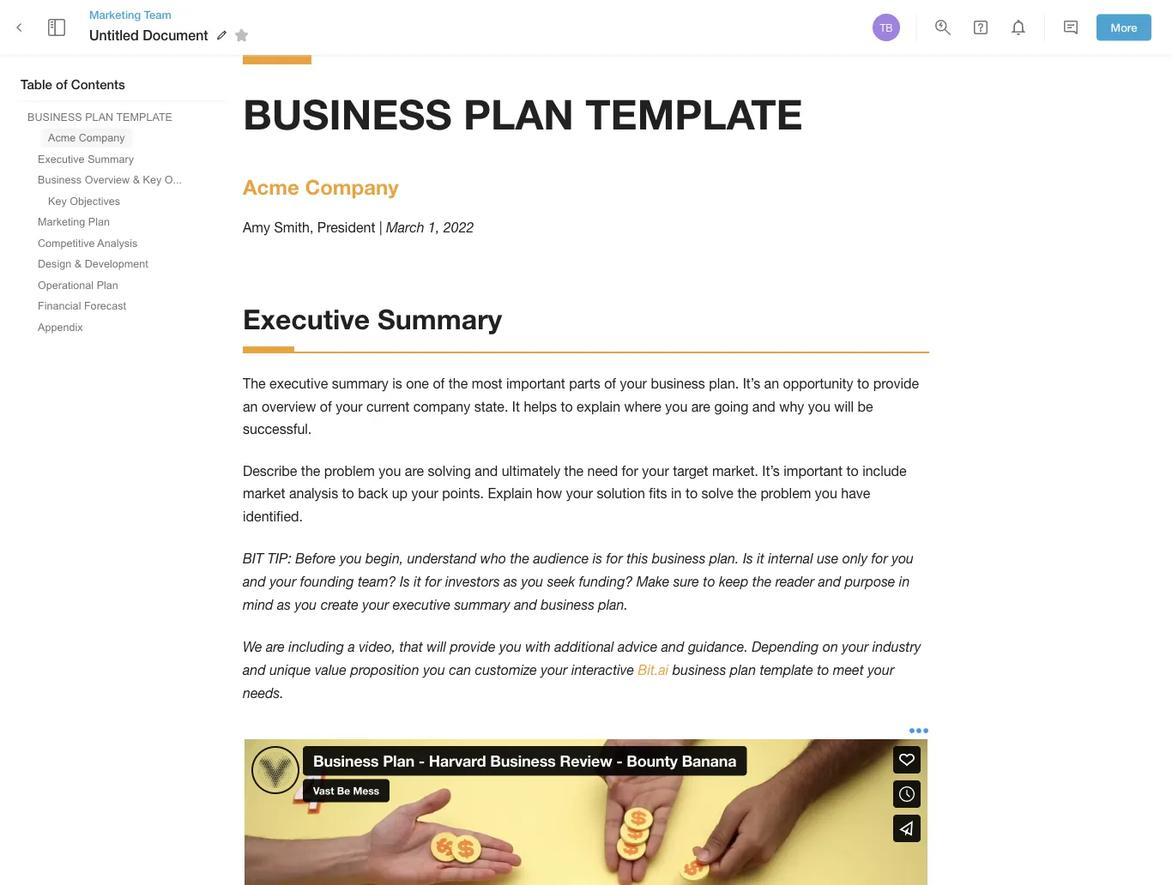 Task type: vqa. For each thing, say whether or not it's contained in the screenshot.
More button
yes



Task type: locate. For each thing, give the bounding box(es) containing it.
key inside 'key objectives' button
[[48, 195, 67, 207]]

0 vertical spatial plan
[[88, 216, 110, 228]]

key
[[143, 174, 162, 186], [48, 195, 67, 207]]

plan up forecast
[[97, 279, 118, 291]]

to right 'sure'
[[703, 573, 715, 590]]

important up helps
[[506, 376, 565, 392]]

up
[[392, 486, 408, 502]]

& inside button
[[133, 174, 140, 186]]

|
[[379, 219, 382, 235]]

market
[[243, 486, 285, 502]]

in right fits
[[671, 486, 682, 502]]

0 vertical spatial key
[[143, 174, 162, 186]]

provide
[[873, 376, 919, 392], [450, 639, 496, 655]]

for left this
[[606, 550, 623, 567]]

and left why
[[753, 399, 776, 414]]

financial forecast
[[38, 300, 126, 312]]

is left one
[[392, 376, 402, 392]]

1 vertical spatial executive
[[243, 302, 370, 335]]

1 horizontal spatial will
[[834, 399, 854, 414]]

business overview & key o... button
[[31, 170, 189, 190]]

1 horizontal spatial key
[[143, 174, 162, 186]]

plan
[[88, 216, 110, 228], [97, 279, 118, 291]]

0 vertical spatial executive summary
[[38, 153, 134, 165]]

0 horizontal spatial are
[[266, 639, 285, 655]]

0 horizontal spatial summary
[[332, 376, 389, 392]]

the executive summary is one of the most important parts of your business plan. it's an opportunity to provide an overview of your current company state. it helps to explain where you are going and why you will be successful.
[[243, 376, 923, 437]]

0 horizontal spatial will
[[427, 639, 446, 655]]

0 vertical spatial summary
[[332, 376, 389, 392]]

& right overview
[[133, 174, 140, 186]]

0 horizontal spatial provide
[[450, 639, 496, 655]]

your up fits
[[642, 463, 669, 479]]

1 vertical spatial executive
[[393, 596, 451, 613]]

0 horizontal spatial is
[[392, 376, 402, 392]]

0 vertical spatial in
[[671, 486, 682, 502]]

business plan template button
[[21, 107, 179, 127]]

1 horizontal spatial it's
[[762, 463, 780, 479]]

problem up back
[[324, 463, 375, 479]]

1 vertical spatial plan.
[[710, 550, 739, 567]]

0 horizontal spatial it's
[[743, 376, 760, 392]]

are inside the executive summary is one of the most important parts of your business plan. it's an opportunity to provide an overview of your current company state. it helps to explain where you are going and why you will be successful.
[[691, 399, 711, 414]]

it's
[[743, 376, 760, 392], [762, 463, 780, 479]]

company
[[79, 132, 125, 144], [305, 174, 399, 199]]

key left o...
[[143, 174, 162, 186]]

1 horizontal spatial are
[[405, 463, 424, 479]]

keep
[[719, 573, 749, 590]]

company down business plan template button
[[79, 132, 125, 144]]

company up amy smith, president | march 1, 2022
[[305, 174, 399, 199]]

1 vertical spatial in
[[899, 573, 910, 590]]

0 horizontal spatial summary
[[88, 153, 134, 165]]

it left internal at the bottom right
[[757, 550, 764, 567]]

1 vertical spatial &
[[74, 258, 82, 270]]

1 horizontal spatial it
[[757, 550, 764, 567]]

to inside 'business plan template to meet your needs.'
[[817, 662, 829, 678]]

the down the market.
[[738, 486, 757, 502]]

0 horizontal spatial executive summary
[[38, 153, 134, 165]]

the up analysis
[[301, 463, 320, 479]]

0 vertical spatial provide
[[873, 376, 919, 392]]

an
[[764, 376, 779, 392], [243, 399, 258, 414]]

1 vertical spatial will
[[427, 639, 446, 655]]

create
[[321, 596, 359, 613]]

and down bit
[[243, 573, 266, 590]]

tip:
[[268, 550, 292, 567]]

business up where
[[651, 376, 705, 392]]

acme up executive summary button
[[48, 132, 76, 144]]

your inside 'business plan template to meet your needs.'
[[868, 662, 894, 678]]

for up solution
[[622, 463, 638, 479]]

0 vertical spatial acme
[[48, 132, 76, 144]]

0 horizontal spatial business plan template
[[27, 111, 172, 123]]

0 horizontal spatial important
[[506, 376, 565, 392]]

are left going
[[691, 399, 711, 414]]

team
[[144, 8, 172, 21]]

business plan template
[[243, 89, 803, 138], [27, 111, 172, 123]]

an left opportunity
[[764, 376, 779, 392]]

of right "table"
[[56, 77, 67, 92]]

1 horizontal spatial provide
[[873, 376, 919, 392]]

1 vertical spatial acme company
[[243, 174, 399, 199]]

operational plan
[[38, 279, 118, 291]]

1 vertical spatial summary
[[454, 596, 510, 613]]

& up "operational plan"
[[74, 258, 82, 270]]

1 horizontal spatial as
[[504, 573, 518, 590]]

1 horizontal spatial is
[[593, 550, 603, 567]]

0 horizontal spatial acme company
[[48, 132, 125, 144]]

it's right the market.
[[762, 463, 780, 479]]

0 vertical spatial plan.
[[709, 376, 739, 392]]

acme company
[[48, 132, 125, 144], [243, 174, 399, 199]]

0 vertical spatial important
[[506, 376, 565, 392]]

1 vertical spatial it
[[414, 573, 421, 590]]

1 horizontal spatial executive summary
[[243, 302, 502, 335]]

1 vertical spatial company
[[305, 174, 399, 199]]

1 vertical spatial problem
[[761, 486, 811, 502]]

plan. inside the executive summary is one of the most important parts of your business plan. it's an opportunity to provide an overview of your current company state. it helps to explain where you are going and why you will be successful.
[[709, 376, 739, 392]]

provide inside the executive summary is one of the most important parts of your business plan. it's an opportunity to provide an overview of your current company state. it helps to explain where you are going and why you will be successful.
[[873, 376, 919, 392]]

summary up current
[[332, 376, 389, 392]]

& inside "button"
[[74, 258, 82, 270]]

appendix
[[38, 321, 86, 333]]

the right keep
[[753, 573, 772, 590]]

summary inside button
[[88, 153, 134, 165]]

for inside describe the problem you are solving and ultimately the need for your target market. it's important to include market analysis to back up your points. explain how your solution fits in to solve the problem you have identified.
[[622, 463, 638, 479]]

the right who
[[510, 550, 530, 567]]

a
[[348, 639, 355, 655]]

in right purpose
[[899, 573, 910, 590]]

of right the parts
[[604, 376, 616, 392]]

1 horizontal spatial summary
[[454, 596, 510, 613]]

0 horizontal spatial it
[[414, 573, 421, 590]]

it's up going
[[743, 376, 760, 392]]

0 horizontal spatial executive
[[38, 153, 85, 165]]

0 vertical spatial is
[[392, 376, 402, 392]]

the up company
[[449, 376, 468, 392]]

you
[[665, 399, 688, 414], [808, 399, 831, 414], [379, 463, 401, 479], [815, 486, 838, 502], [340, 550, 362, 567], [892, 550, 914, 567], [521, 573, 543, 590], [295, 596, 317, 613], [499, 639, 522, 655], [423, 662, 445, 678]]

design & development button
[[31, 254, 155, 274]]

1 horizontal spatial important
[[784, 463, 843, 479]]

summary up one
[[378, 302, 502, 335]]

your up the meet
[[842, 639, 869, 655]]

marketing up untitled
[[89, 8, 141, 21]]

will inside the executive summary is one of the most important parts of your business plan. it's an opportunity to provide an overview of your current company state. it helps to explain where you are going and why you will be successful.
[[834, 399, 854, 414]]

important inside describe the problem you are solving and ultimately the need for your target market. it's important to include market analysis to back up your points. explain how your solution fits in to solve the problem you have identified.
[[784, 463, 843, 479]]

0 vertical spatial summary
[[88, 153, 134, 165]]

describe
[[243, 463, 297, 479]]

who
[[480, 550, 506, 567]]

1 horizontal spatial acme
[[243, 174, 299, 199]]

and down use at the bottom right of page
[[818, 573, 841, 590]]

0 horizontal spatial problem
[[324, 463, 375, 479]]

0 vertical spatial will
[[834, 399, 854, 414]]

important up have
[[784, 463, 843, 479]]

of
[[56, 77, 67, 92], [433, 376, 445, 392], [604, 376, 616, 392], [320, 399, 332, 414]]

1 vertical spatial is
[[400, 573, 410, 590]]

1 vertical spatial plan
[[97, 279, 118, 291]]

bit
[[243, 550, 264, 567]]

1 horizontal spatial &
[[133, 174, 140, 186]]

template
[[586, 89, 803, 138], [116, 111, 172, 123]]

state. it
[[474, 399, 520, 414]]

business
[[243, 89, 452, 138], [27, 111, 82, 123]]

the
[[449, 376, 468, 392], [301, 463, 320, 479], [564, 463, 584, 479], [738, 486, 757, 502], [510, 550, 530, 567], [753, 573, 772, 590]]

to left back
[[342, 486, 354, 502]]

marketing inside button
[[38, 216, 85, 228]]

parts
[[569, 376, 601, 392]]

executive summary inside executive summary button
[[38, 153, 134, 165]]

0 horizontal spatial &
[[74, 258, 82, 270]]

1 vertical spatial marketing
[[38, 216, 85, 228]]

1 horizontal spatial executive
[[393, 596, 451, 613]]

and up bit.ai
[[661, 639, 684, 655]]

explain
[[577, 399, 621, 414]]

is up funding?
[[593, 550, 603, 567]]

0 horizontal spatial in
[[671, 486, 682, 502]]

table
[[21, 77, 52, 92]]

summary down investors
[[454, 596, 510, 613]]

plan. up going
[[709, 376, 739, 392]]

your up where
[[620, 376, 647, 392]]

and down the we
[[243, 662, 266, 678]]

you up the founding
[[340, 550, 362, 567]]

plan down objectives
[[88, 216, 110, 228]]

business down the seek
[[541, 596, 595, 613]]

provide right opportunity
[[873, 376, 919, 392]]

financial forecast button
[[31, 297, 133, 316]]

executive up the
[[243, 302, 370, 335]]

0 horizontal spatial company
[[79, 132, 125, 144]]

business
[[651, 376, 705, 392], [652, 550, 706, 567], [541, 596, 595, 613], [673, 662, 726, 678]]

and up points.
[[475, 463, 498, 479]]

executive inside button
[[38, 153, 85, 165]]

acme company up executive summary button
[[48, 132, 125, 144]]

bit tip: before you begin, understand who the audience is for this business plan. is it internal use only for you and your founding team? is it for investors as you seek funding? make sure to keep the reader and purpose in mind as you create your executive summary and business plan.
[[243, 550, 918, 613]]

most
[[472, 376, 503, 392]]

summary inside the executive summary is one of the most important parts of your business plan. it's an opportunity to provide an overview of your current company state. it helps to explain where you are going and why you will be successful.
[[332, 376, 389, 392]]

are right the we
[[266, 639, 285, 655]]

is up keep
[[743, 550, 753, 567]]

0 vertical spatial marketing
[[89, 8, 141, 21]]

to
[[857, 376, 870, 392], [561, 399, 573, 414], [847, 463, 859, 479], [342, 486, 354, 502], [686, 486, 698, 502], [703, 573, 715, 590], [817, 662, 829, 678]]

1 vertical spatial acme
[[243, 174, 299, 199]]

1 horizontal spatial problem
[[761, 486, 811, 502]]

as down who
[[504, 573, 518, 590]]

of right one
[[433, 376, 445, 392]]

are up up
[[405, 463, 424, 479]]

to right helps
[[561, 399, 573, 414]]

2 horizontal spatial are
[[691, 399, 711, 414]]

executive up overview
[[270, 376, 328, 392]]

0 vertical spatial acme company
[[48, 132, 125, 144]]

your down industry
[[868, 662, 894, 678]]

to down on
[[817, 662, 829, 678]]

0 vertical spatial it
[[757, 550, 764, 567]]

0 vertical spatial an
[[764, 376, 779, 392]]

2 vertical spatial are
[[266, 639, 285, 655]]

important inside the executive summary is one of the most important parts of your business plan. it's an opportunity to provide an overview of your current company state. it helps to explain where you are going and why you will be successful.
[[506, 376, 565, 392]]

1 horizontal spatial company
[[305, 174, 399, 199]]

video,
[[359, 639, 396, 655]]

plan. up keep
[[710, 550, 739, 567]]

for
[[622, 463, 638, 479], [606, 550, 623, 567], [872, 550, 888, 567], [425, 573, 442, 590]]

marketing up competitive
[[38, 216, 85, 228]]

executive up business
[[38, 153, 85, 165]]

1 vertical spatial it's
[[762, 463, 780, 479]]

use
[[817, 550, 839, 567]]

0 horizontal spatial is
[[400, 573, 410, 590]]

your down tip:
[[270, 573, 296, 590]]

1 horizontal spatial marketing
[[89, 8, 141, 21]]

in inside describe the problem you are solving and ultimately the need for your target market. it's important to include market analysis to back up your points. explain how your solution fits in to solve the problem you have identified.
[[671, 486, 682, 502]]

an down the
[[243, 399, 258, 414]]

0 vertical spatial it's
[[743, 376, 760, 392]]

you down the founding
[[295, 596, 317, 613]]

reader
[[776, 573, 815, 590]]

back
[[358, 486, 388, 502]]

plan
[[463, 89, 574, 138], [85, 111, 113, 123]]

1 vertical spatial executive summary
[[243, 302, 502, 335]]

key down business
[[48, 195, 67, 207]]

as right mind
[[277, 596, 291, 613]]

0 vertical spatial is
[[743, 550, 753, 567]]

operational
[[38, 279, 94, 291]]

0 horizontal spatial plan
[[85, 111, 113, 123]]

include
[[863, 463, 907, 479]]

1 vertical spatial are
[[405, 463, 424, 479]]

competitive analysis button
[[31, 233, 144, 253]]

executive up that
[[393, 596, 451, 613]]

provide up can
[[450, 639, 496, 655]]

problem up internal at the bottom right
[[761, 486, 811, 502]]

1 vertical spatial important
[[784, 463, 843, 479]]

before
[[295, 550, 336, 567]]

0 horizontal spatial marketing
[[38, 216, 85, 228]]

business down guidance. at the bottom
[[673, 662, 726, 678]]

how
[[536, 486, 562, 502]]

smith,
[[274, 219, 314, 235]]

1 horizontal spatial in
[[899, 573, 910, 590]]

are
[[691, 399, 711, 414], [405, 463, 424, 479], [266, 639, 285, 655]]

forecast
[[84, 300, 126, 312]]

0 horizontal spatial an
[[243, 399, 258, 414]]

the left need
[[564, 463, 584, 479]]

0 vertical spatial are
[[691, 399, 711, 414]]

acme inside acme company button
[[48, 132, 76, 144]]

begin,
[[366, 550, 404, 567]]

your
[[620, 376, 647, 392], [336, 399, 363, 414], [642, 463, 669, 479], [412, 486, 438, 502], [566, 486, 593, 502], [270, 573, 296, 590], [362, 596, 389, 613], [842, 639, 869, 655], [541, 662, 568, 678], [868, 662, 894, 678]]

it's inside the executive summary is one of the most important parts of your business plan. it's an opportunity to provide an overview of your current company state. it helps to explain where you are going and why you will be successful.
[[743, 376, 760, 392]]

why
[[779, 399, 804, 414]]

0 horizontal spatial acme
[[48, 132, 76, 144]]

solving
[[428, 463, 471, 479]]

0 vertical spatial problem
[[324, 463, 375, 479]]

acme company up the president
[[243, 174, 399, 199]]

in
[[671, 486, 682, 502], [899, 573, 910, 590]]

as
[[504, 573, 518, 590], [277, 596, 291, 613]]

0 horizontal spatial as
[[277, 596, 291, 613]]

0 vertical spatial &
[[133, 174, 140, 186]]

0 vertical spatial executive
[[38, 153, 85, 165]]

advice
[[618, 639, 658, 655]]

meet
[[833, 662, 864, 678]]

0 horizontal spatial business
[[27, 111, 82, 123]]

it's inside describe the problem you are solving and ultimately the need for your target market. it's important to include market analysis to back up your points. explain how your solution fits in to solve the problem you have identified.
[[762, 463, 780, 479]]

provide inside the we are including a video, that will provide you with additional advice and guidance. depending on your industry and unique value proposition you can customize your interactive
[[450, 639, 496, 655]]

will left 'be'
[[834, 399, 854, 414]]

favorite image
[[231, 25, 252, 46]]

fits
[[649, 486, 667, 502]]

you down opportunity
[[808, 399, 831, 414]]

is right team?
[[400, 573, 410, 590]]

will right that
[[427, 639, 446, 655]]

for right only
[[872, 550, 888, 567]]

executive summary up one
[[243, 302, 502, 335]]

is inside the executive summary is one of the most important parts of your business plan. it's an opportunity to provide an overview of your current company state. it helps to explain where you are going and why you will be successful.
[[392, 376, 402, 392]]

0 horizontal spatial template
[[116, 111, 172, 123]]

is
[[743, 550, 753, 567], [400, 573, 410, 590]]

plan. for it's
[[709, 376, 739, 392]]

1 vertical spatial provide
[[450, 639, 496, 655]]

president
[[317, 219, 375, 235]]

we
[[243, 639, 262, 655]]

0 horizontal spatial key
[[48, 195, 67, 207]]

funding?
[[579, 573, 633, 590]]

objectives
[[70, 195, 120, 207]]

summary inside bit tip: before you begin, understand who the audience is for this business plan. is it internal use only for you and your founding team? is it for investors as you seek funding? make sure to keep the reader and purpose in mind as you create your executive summary and business plan.
[[454, 596, 510, 613]]

0 vertical spatial executive
[[270, 376, 328, 392]]

will inside the we are including a video, that will provide you with additional advice and guidance. depending on your industry and unique value proposition you can customize your interactive
[[427, 639, 446, 655]]

you left the seek
[[521, 573, 543, 590]]

opportunity
[[783, 376, 854, 392]]

1 vertical spatial is
[[593, 550, 603, 567]]

summary up business overview & key o...
[[88, 153, 134, 165]]

1 horizontal spatial is
[[743, 550, 753, 567]]

summary
[[332, 376, 389, 392], [454, 596, 510, 613]]

plan inside button
[[85, 111, 113, 123]]

executive summary down acme company button
[[38, 153, 134, 165]]



Task type: describe. For each thing, give the bounding box(es) containing it.
in inside bit tip: before you begin, understand who the audience is for this business plan. is it internal use only for you and your founding team? is it for investors as you seek funding? make sure to keep the reader and purpose in mind as you create your executive summary and business plan.
[[899, 573, 910, 590]]

1 horizontal spatial business plan template
[[243, 89, 803, 138]]

0 vertical spatial as
[[504, 573, 518, 590]]

have
[[841, 486, 871, 502]]

template inside button
[[116, 111, 172, 123]]

amy
[[243, 219, 270, 235]]

need
[[588, 463, 618, 479]]

your down 'with'
[[541, 662, 568, 678]]

on
[[823, 639, 838, 655]]

acme company button
[[41, 128, 132, 148]]

appendix button
[[31, 318, 93, 337]]

current
[[366, 399, 410, 414]]

one
[[406, 376, 429, 392]]

competitive analysis
[[38, 237, 138, 249]]

customize
[[475, 662, 537, 678]]

1 horizontal spatial template
[[586, 89, 803, 138]]

to up 'be'
[[857, 376, 870, 392]]

2 vertical spatial plan.
[[598, 596, 628, 613]]

financial
[[38, 300, 81, 312]]

design & development
[[38, 258, 148, 270]]

is inside bit tip: before you begin, understand who the audience is for this business plan. is it internal use only for you and your founding team? is it for investors as you seek funding? make sure to keep the reader and purpose in mind as you create your executive summary and business plan.
[[593, 550, 603, 567]]

and inside the executive summary is one of the most important parts of your business plan. it's an opportunity to provide an overview of your current company state. it helps to explain where you are going and why you will be successful.
[[753, 399, 776, 414]]

the
[[243, 376, 266, 392]]

more button
[[1097, 14, 1152, 41]]

business up 'sure'
[[652, 550, 706, 567]]

business overview & key o...
[[38, 174, 182, 186]]

seek
[[547, 573, 575, 590]]

tb
[[880, 21, 893, 33]]

key inside business overview & key o... button
[[143, 174, 162, 186]]

and inside describe the problem you are solving and ultimately the need for your target market. it's important to include market analysis to back up your points. explain how your solution fits in to solve the problem you have identified.
[[475, 463, 498, 479]]

executive inside bit tip: before you begin, understand who the audience is for this business plan. is it internal use only for you and your founding team? is it for investors as you seek funding? make sure to keep the reader and purpose in mind as you create your executive summary and business plan.
[[393, 596, 451, 613]]

1 horizontal spatial summary
[[378, 302, 502, 335]]

marketing for marketing team
[[89, 8, 141, 21]]

plan
[[730, 662, 756, 678]]

your right how
[[566, 486, 593, 502]]

business plan template to meet your needs.
[[243, 662, 898, 701]]

are inside the we are including a video, that will provide you with additional advice and guidance. depending on your industry and unique value proposition you can customize your interactive
[[266, 639, 285, 655]]

you up customize
[[499, 639, 522, 655]]

marketing team link
[[89, 7, 255, 22]]

executive inside the executive summary is one of the most important parts of your business plan. it's an opportunity to provide an overview of your current company state. it helps to explain where you are going and why you will be successful.
[[270, 376, 328, 392]]

solution
[[597, 486, 645, 502]]

understand
[[407, 550, 477, 567]]

key objectives
[[48, 195, 120, 207]]

it's for important
[[762, 463, 780, 479]]

your down team?
[[362, 596, 389, 613]]

where
[[624, 399, 661, 414]]

successful.
[[243, 421, 312, 437]]

additional
[[555, 639, 614, 655]]

only
[[843, 550, 868, 567]]

plan for marketing plan
[[88, 216, 110, 228]]

business inside 'business plan template to meet your needs.'
[[673, 662, 726, 678]]

marketing for marketing plan
[[38, 216, 85, 228]]

target
[[673, 463, 708, 479]]

identified.
[[243, 508, 303, 524]]

to inside bit tip: before you begin, understand who the audience is for this business plan. is it internal use only for you and your founding team? is it for investors as you seek funding? make sure to keep the reader and purpose in mind as you create your executive summary and business plan.
[[703, 573, 715, 590]]

analysis
[[97, 237, 138, 249]]

the inside the executive summary is one of the most important parts of your business plan. it's an opportunity to provide an overview of your current company state. it helps to explain where you are going and why you will be successful.
[[449, 376, 468, 392]]

ultimately
[[502, 463, 561, 479]]

o...
[[165, 174, 182, 186]]

proposition
[[350, 662, 419, 678]]

value
[[315, 662, 347, 678]]

company
[[413, 399, 470, 414]]

we are including a video, that will provide you with additional advice and guidance. depending on your industry and unique value proposition you can customize your interactive
[[243, 639, 925, 678]]

executive summary button
[[31, 149, 141, 169]]

marketing team
[[89, 8, 172, 21]]

are inside describe the problem you are solving and ultimately the need for your target market. it's important to include market analysis to back up your points. explain how your solution fits in to solve the problem you have identified.
[[405, 463, 424, 479]]

marketing plan button
[[31, 212, 117, 232]]

1 horizontal spatial executive
[[243, 302, 370, 335]]

tb button
[[870, 11, 903, 44]]

business inside button
[[27, 111, 82, 123]]

to down target
[[686, 486, 698, 502]]

2022
[[444, 219, 474, 235]]

describe the problem you are solving and ultimately the need for your target market. it's important to include market analysis to back up your points. explain how your solution fits in to solve the problem you have identified.
[[243, 463, 911, 524]]

untitled
[[89, 27, 139, 43]]

acme company inside button
[[48, 132, 125, 144]]

your left current
[[336, 399, 363, 414]]

team?
[[358, 573, 396, 590]]

untitled document
[[89, 27, 208, 43]]

business
[[38, 174, 82, 186]]

can
[[449, 662, 471, 678]]

plan for operational plan
[[97, 279, 118, 291]]

it's for an
[[743, 376, 760, 392]]

of right overview
[[320, 399, 332, 414]]

1 vertical spatial as
[[277, 596, 291, 613]]

and up 'with'
[[514, 596, 537, 613]]

needs.
[[243, 685, 284, 701]]

more
[[1111, 21, 1137, 34]]

for down understand
[[425, 573, 442, 590]]

overview
[[262, 399, 316, 414]]

founding
[[300, 573, 354, 590]]

that
[[400, 639, 423, 655]]

contents
[[71, 77, 125, 92]]

marketing plan
[[38, 216, 110, 228]]

industry
[[873, 639, 921, 655]]

bit.ai link
[[638, 662, 669, 678]]

1 vertical spatial an
[[243, 399, 258, 414]]

key objectives button
[[41, 191, 127, 211]]

march
[[386, 219, 425, 235]]

analysis
[[289, 486, 338, 502]]

plan. for is
[[710, 550, 739, 567]]

1 horizontal spatial business
[[243, 89, 452, 138]]

unique
[[270, 662, 311, 678]]

you up up
[[379, 463, 401, 479]]

you left have
[[815, 486, 838, 502]]

business inside the executive summary is one of the most important parts of your business plan. it's an opportunity to provide an overview of your current company state. it helps to explain where you are going and why you will be successful.
[[651, 376, 705, 392]]

you right where
[[665, 399, 688, 414]]

1 horizontal spatial acme company
[[243, 174, 399, 199]]

operational plan button
[[31, 275, 125, 295]]

company inside button
[[79, 132, 125, 144]]

1 horizontal spatial an
[[764, 376, 779, 392]]

template
[[760, 662, 813, 678]]

bit.ai
[[638, 662, 669, 678]]

points.
[[442, 486, 484, 502]]

you up purpose
[[892, 550, 914, 567]]

be
[[858, 399, 873, 414]]

to up have
[[847, 463, 859, 479]]

your right up
[[412, 486, 438, 502]]

you left can
[[423, 662, 445, 678]]

sure
[[673, 573, 699, 590]]

business plan template inside button
[[27, 111, 172, 123]]

solve
[[702, 486, 734, 502]]

1 horizontal spatial plan
[[463, 89, 574, 138]]

helps
[[524, 399, 557, 414]]



